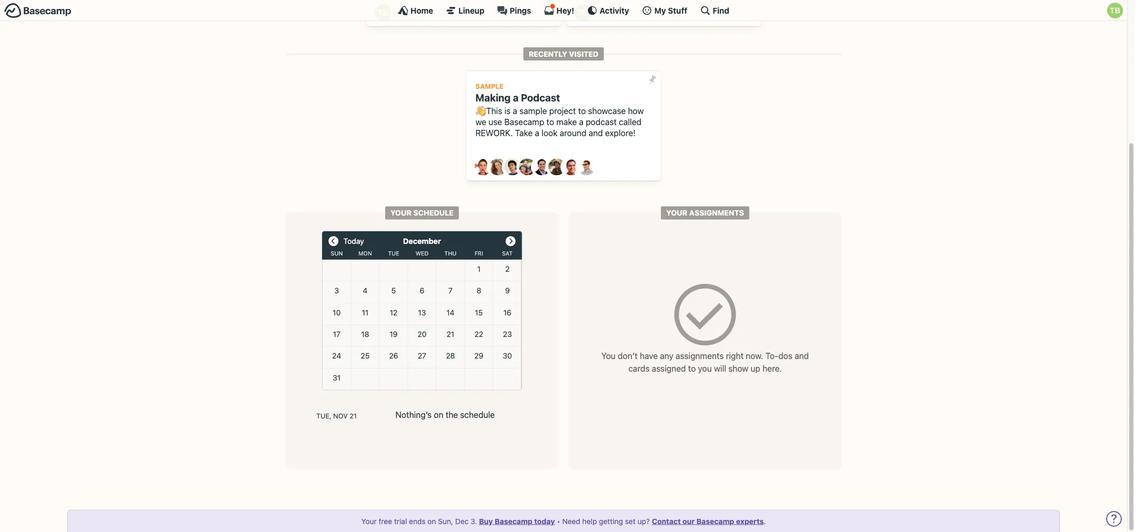 Task type: locate. For each thing, give the bounding box(es) containing it.
activity
[[600, 6, 630, 15]]

assignments
[[676, 351, 724, 361]]

on left the sun,
[[428, 518, 436, 526]]

find
[[713, 6, 730, 15]]

your left the schedule
[[391, 209, 412, 218]]

your for your schedule
[[391, 209, 412, 218]]

hey! button
[[544, 4, 575, 16]]

None submit
[[645, 71, 661, 88]]

and right to‑dos
[[795, 351, 810, 361]]

and down podcast
[[589, 128, 603, 138]]

tim burton image
[[1108, 3, 1124, 18], [375, 4, 392, 21]]

lineup link
[[446, 5, 485, 16]]

0 horizontal spatial to
[[547, 117, 555, 127]]

schedule
[[414, 209, 454, 218]]

annie bryan image
[[475, 159, 492, 176]]

podcast
[[586, 117, 617, 127]]

sample
[[520, 106, 547, 116]]

sun
[[331, 251, 343, 257]]

use
[[489, 117, 503, 127]]

need
[[563, 518, 581, 526]]

1 horizontal spatial and
[[795, 351, 810, 361]]

today
[[344, 237, 364, 246]]

explore!
[[606, 128, 636, 138]]

pings
[[510, 6, 532, 15]]

look
[[542, 128, 558, 138]]

2 vertical spatial to
[[689, 364, 696, 374]]

to‑dos
[[766, 351, 793, 361]]

this
[[487, 106, 503, 116]]

nothing's on the schedule
[[396, 411, 495, 421]]

your left free
[[362, 518, 377, 526]]

my stuff button
[[642, 5, 688, 16]]

tim burton image
[[575, 4, 592, 21]]

basecamp right our
[[697, 518, 735, 526]]

basecamp up take
[[505, 117, 545, 127]]

experts
[[737, 518, 764, 526]]

lineup
[[459, 6, 485, 15]]

1 horizontal spatial your
[[391, 209, 412, 218]]

your
[[391, 209, 412, 218], [667, 209, 688, 218], [362, 518, 377, 526]]

rework.
[[476, 128, 513, 138]]

to inside 'you don't have any assignments right now. to‑dos and cards assigned to you will show up here.'
[[689, 364, 696, 374]]

0 horizontal spatial and
[[589, 128, 603, 138]]

to up look on the left
[[547, 117, 555, 127]]

cheryl walters image
[[490, 159, 507, 176]]

a right "is" on the left top of page
[[513, 106, 518, 116]]

basecamp inside sample making a podcast 👋 this is a sample project to showcase how we use basecamp to make a podcast called rework. take a look around and explore!
[[505, 117, 545, 127]]

tue
[[388, 251, 400, 257]]

0 vertical spatial to
[[579, 106, 586, 116]]

your left assignments
[[667, 209, 688, 218]]

2 horizontal spatial to
[[689, 364, 696, 374]]

on
[[434, 411, 444, 421], [428, 518, 436, 526]]

to left you
[[689, 364, 696, 374]]

tue, nov 21
[[317, 412, 357, 420]]

ends
[[409, 518, 426, 526]]

buy
[[479, 518, 493, 526]]

getting
[[599, 518, 624, 526]]

the
[[446, 411, 458, 421]]

2 horizontal spatial your
[[667, 209, 688, 218]]

on left 'the'
[[434, 411, 444, 421]]

schedule
[[461, 411, 495, 421]]

your schedule
[[391, 209, 454, 218]]

jennifer young image
[[519, 159, 536, 176]]

tim burton image inside the main element
[[1108, 3, 1124, 18]]

making
[[476, 92, 511, 104]]

a
[[513, 92, 519, 104], [513, 106, 518, 116], [579, 117, 584, 127], [535, 128, 540, 138]]

basecamp
[[505, 117, 545, 127], [495, 518, 533, 526], [697, 518, 735, 526]]

to right project
[[579, 106, 586, 116]]

victor cooper image
[[578, 159, 595, 176]]

thu
[[445, 251, 457, 257]]

nothing's
[[396, 411, 432, 421]]

.
[[764, 518, 766, 526]]

take
[[515, 128, 533, 138]]

1 vertical spatial on
[[428, 518, 436, 526]]

project
[[550, 106, 576, 116]]

contact our basecamp experts link
[[652, 518, 764, 526]]

will
[[715, 364, 727, 374]]

contact
[[652, 518, 681, 526]]

to
[[579, 106, 586, 116], [547, 117, 555, 127], [689, 364, 696, 374]]

1 horizontal spatial tim burton image
[[1108, 3, 1124, 18]]

1 horizontal spatial to
[[579, 106, 586, 116]]

sun,
[[438, 518, 454, 526]]

called
[[619, 117, 642, 127]]

1 vertical spatial and
[[795, 351, 810, 361]]

0 vertical spatial and
[[589, 128, 603, 138]]

trial
[[394, 518, 407, 526]]



Task type: vqa. For each thing, say whether or not it's contained in the screenshot.
Visual,
no



Task type: describe. For each thing, give the bounding box(es) containing it.
you don't have any assignments right now. to‑dos and cards assigned to you will show up here.
[[602, 351, 810, 374]]

up
[[751, 364, 761, 374]]

main element
[[0, 0, 1128, 21]]

my
[[655, 6, 667, 15]]

nicole katz image
[[549, 159, 566, 176]]

around
[[560, 128, 587, 138]]

we
[[476, 117, 487, 127]]

assignments
[[690, 209, 745, 218]]

recently visited
[[529, 50, 599, 58]]

help
[[583, 518, 597, 526]]

showcase
[[588, 106, 626, 116]]

free
[[379, 518, 392, 526]]

how
[[628, 106, 644, 116]]

sample making a podcast 👋 this is a sample project to showcase how we use basecamp to make a podcast called rework. take a look around and explore!
[[476, 82, 644, 138]]

right
[[727, 351, 744, 361]]

mon
[[359, 251, 372, 257]]

👋
[[476, 106, 484, 116]]

recently
[[529, 50, 568, 58]]

december
[[403, 237, 441, 246]]

you
[[602, 351, 616, 361]]

and inside sample making a podcast 👋 this is a sample project to showcase how we use basecamp to make a podcast called rework. take a look around and explore!
[[589, 128, 603, 138]]

stuff
[[668, 6, 688, 15]]

tue,
[[317, 412, 332, 420]]

activity link
[[587, 5, 630, 16]]

home link
[[398, 5, 434, 16]]

here.
[[763, 364, 783, 374]]

have
[[640, 351, 658, 361]]

pings button
[[497, 5, 532, 16]]

make
[[557, 117, 577, 127]]

a right making at the top left
[[513, 92, 519, 104]]

now.
[[746, 351, 764, 361]]

a left look on the left
[[535, 128, 540, 138]]

is
[[505, 106, 511, 116]]

1 vertical spatial to
[[547, 117, 555, 127]]

home
[[411, 6, 434, 15]]

dec
[[456, 518, 469, 526]]

0 horizontal spatial tim burton image
[[375, 4, 392, 21]]

any
[[660, 351, 674, 361]]

today link
[[344, 232, 364, 251]]

wed
[[416, 251, 429, 257]]

set
[[626, 518, 636, 526]]

jared davis image
[[505, 159, 521, 176]]

podcast
[[521, 92, 561, 104]]

fri
[[475, 251, 483, 257]]

up?
[[638, 518, 650, 526]]

your assignments
[[667, 209, 745, 218]]

switch accounts image
[[4, 3, 72, 19]]

buy basecamp today link
[[479, 518, 555, 526]]

basecamp right 'buy'
[[495, 518, 533, 526]]

nov
[[334, 412, 348, 420]]

assigned
[[652, 364, 686, 374]]

our
[[683, 518, 695, 526]]

your free trial ends on sun, dec  3. buy basecamp today • need help getting set up? contact our basecamp experts .
[[362, 518, 766, 526]]

my stuff
[[655, 6, 688, 15]]

you
[[699, 364, 712, 374]]

21
[[350, 412, 357, 420]]

0 vertical spatial on
[[434, 411, 444, 421]]

cards
[[629, 364, 650, 374]]

3.
[[471, 518, 477, 526]]

and inside 'you don't have any assignments right now. to‑dos and cards assigned to you will show up here.'
[[795, 351, 810, 361]]

0 horizontal spatial your
[[362, 518, 377, 526]]

show
[[729, 364, 749, 374]]

josh fiske image
[[534, 159, 551, 176]]

a up around
[[579, 117, 584, 127]]

hey!
[[557, 6, 575, 15]]

don't
[[618, 351, 638, 361]]

find button
[[701, 5, 730, 16]]

sample
[[476, 82, 504, 90]]

visited
[[570, 50, 599, 58]]

•
[[557, 518, 561, 526]]

steve marsh image
[[564, 159, 580, 176]]

your for your assignments
[[667, 209, 688, 218]]

sat
[[502, 251, 513, 257]]

today
[[535, 518, 555, 526]]



